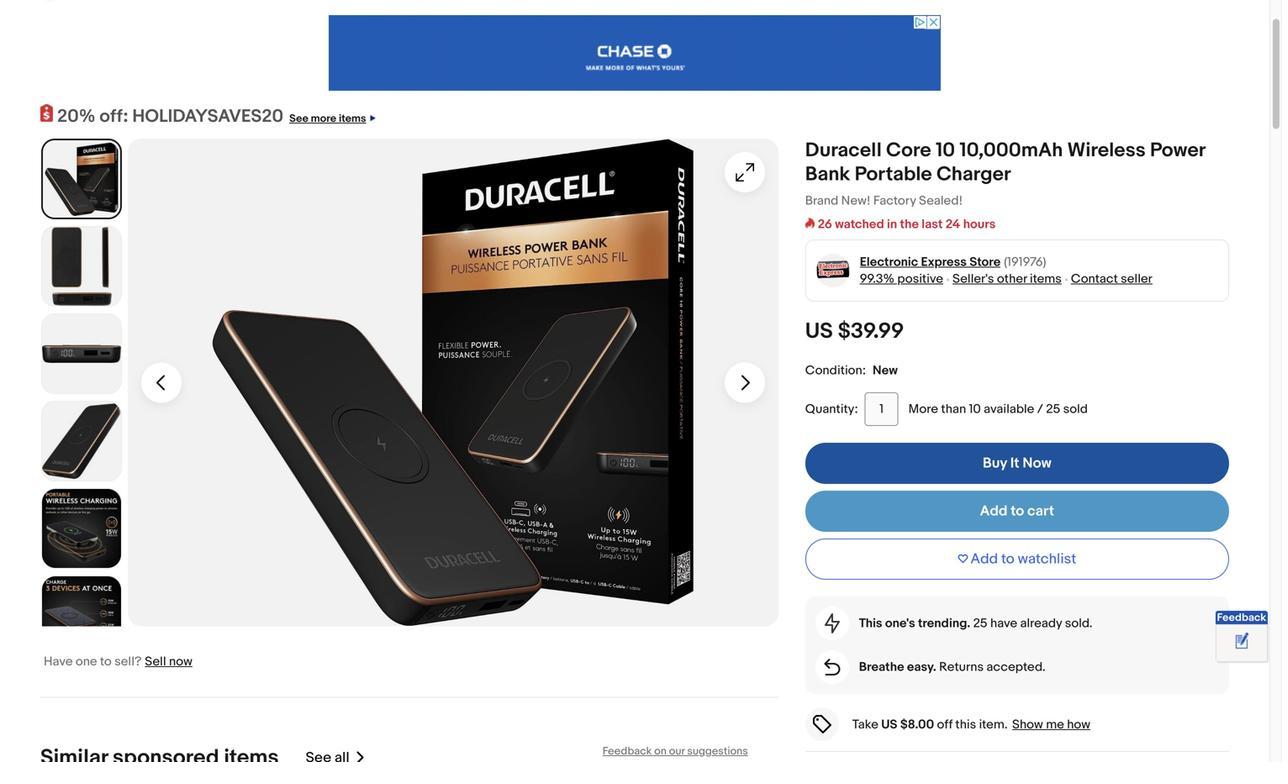 Task type: describe. For each thing, give the bounding box(es) containing it.
26 watched in the last 24 hours
[[818, 217, 996, 232]]

new
[[873, 363, 898, 378]]

bank
[[805, 163, 850, 187]]

positive
[[897, 272, 943, 287]]

returns
[[939, 660, 984, 675]]

available
[[984, 402, 1034, 417]]

picture 1 of 9 image
[[43, 140, 120, 218]]

now
[[169, 654, 192, 670]]

$8.00
[[900, 718, 934, 733]]

99.3% positive
[[860, 272, 943, 287]]

condition:
[[805, 363, 866, 378]]

in
[[887, 217, 897, 232]]

feedback on our suggestions
[[603, 745, 748, 758]]

breathe
[[859, 660, 904, 675]]

one
[[76, 654, 97, 670]]

20% off: holidaysaves20
[[57, 106, 283, 127]]

now
[[1023, 455, 1052, 473]]

accepted.
[[986, 660, 1046, 675]]

26
[[818, 217, 832, 232]]

feedback for feedback on our suggestions
[[603, 745, 652, 758]]

add for add to cart
[[980, 503, 1008, 520]]

0 vertical spatial 25
[[1046, 402, 1060, 417]]

sell
[[145, 654, 166, 670]]

Quantity: text field
[[865, 393, 898, 426]]

99.3% positive link
[[860, 272, 943, 287]]

holidaysaves20
[[132, 106, 283, 127]]

buy it now link
[[805, 443, 1229, 484]]

me
[[1046, 718, 1064, 733]]

off:
[[100, 106, 128, 127]]

us $39.99
[[805, 319, 904, 345]]

picture 2 of 9 image
[[42, 227, 121, 306]]

wireless
[[1067, 139, 1146, 163]]

more
[[311, 112, 336, 125]]

electronic express store (191976)
[[860, 255, 1046, 270]]

this one's trending. 25 have already sold.
[[859, 616, 1092, 631]]

see more items link
[[283, 106, 375, 127]]

sell now link
[[145, 654, 192, 670]]

seller's other items
[[953, 272, 1062, 287]]

with details__icon image for this
[[825, 614, 840, 634]]

99.3%
[[860, 272, 894, 287]]

0 horizontal spatial 25
[[973, 616, 987, 631]]

our
[[669, 745, 685, 758]]

seller's other items link
[[953, 272, 1062, 287]]

1 horizontal spatial us
[[881, 718, 897, 733]]

feedback on our suggestions link
[[603, 745, 748, 758]]

watchlist
[[1018, 551, 1076, 568]]

take
[[852, 718, 878, 733]]

buy
[[983, 455, 1007, 473]]

2 vertical spatial to
[[100, 654, 112, 670]]

have
[[44, 654, 73, 670]]

quantity:
[[805, 402, 858, 417]]

electronic express store link
[[860, 254, 1001, 271]]

contact
[[1071, 272, 1118, 287]]

add for add to watchlist
[[971, 551, 998, 568]]

20%
[[57, 106, 96, 127]]

duracell core 10 10,000mah wireless power bank portable charger - picture 1 of 9 image
[[128, 139, 778, 627]]

already
[[1020, 616, 1062, 631]]

picture 3 of 9 image
[[42, 314, 121, 394]]

item.
[[979, 718, 1008, 733]]

picture 4 of 9 image
[[42, 402, 121, 481]]

off
[[937, 718, 953, 733]]

contact seller link
[[1071, 272, 1152, 287]]

picture 6 of 9 image
[[42, 577, 121, 656]]

seller's
[[953, 272, 994, 287]]

factory
[[873, 193, 916, 209]]

add to watchlist
[[971, 551, 1076, 568]]

picture 5 of 9 image
[[42, 489, 121, 568]]

add to watchlist link
[[805, 539, 1229, 580]]

it
[[1010, 455, 1019, 473]]

add to cart
[[980, 503, 1054, 520]]

sold
[[1063, 402, 1088, 417]]

10 for than
[[969, 402, 981, 417]]



Task type: vqa. For each thing, say whether or not it's contained in the screenshot.
the right are
no



Task type: locate. For each thing, give the bounding box(es) containing it.
to left watchlist
[[1001, 551, 1015, 568]]

last
[[922, 217, 943, 232]]

with details__icon image left breathe on the bottom of page
[[824, 659, 840, 676]]

us right the take
[[881, 718, 897, 733]]

condition: new
[[805, 363, 898, 378]]

see
[[289, 112, 308, 125]]

25
[[1046, 402, 1060, 417], [973, 616, 987, 631]]

with details__icon image left the this
[[825, 614, 840, 634]]

add left the "cart"
[[980, 503, 1008, 520]]

items right 'more'
[[339, 112, 366, 125]]

trending.
[[918, 616, 970, 631]]

easy.
[[907, 660, 936, 675]]

10,000mah
[[960, 139, 1063, 163]]

add
[[980, 503, 1008, 520], [971, 551, 998, 568]]

items down (191976)
[[1030, 272, 1062, 287]]

10 for core
[[936, 139, 955, 163]]

sold.
[[1065, 616, 1092, 631]]

how
[[1067, 718, 1090, 733]]

/
[[1037, 402, 1043, 417]]

add to cart link
[[805, 491, 1229, 532]]

1 vertical spatial with details__icon image
[[824, 659, 840, 676]]

1 vertical spatial 10
[[969, 402, 981, 417]]

feedback
[[1217, 612, 1266, 625], [603, 745, 652, 758]]

10 right the than
[[969, 402, 981, 417]]

advertisement region
[[329, 15, 941, 91]]

have one to sell? sell now
[[44, 654, 192, 670]]

hours
[[963, 217, 996, 232]]

cart
[[1027, 503, 1054, 520]]

0 vertical spatial add
[[980, 503, 1008, 520]]

us up condition: on the top right of the page
[[805, 319, 833, 345]]

1 vertical spatial items
[[1030, 272, 1062, 287]]

this
[[955, 718, 976, 733]]

to for cart
[[1011, 503, 1024, 520]]

on
[[654, 745, 667, 758]]

0 vertical spatial to
[[1011, 503, 1024, 520]]

2 with details__icon image from the top
[[824, 659, 840, 676]]

25 right the /
[[1046, 402, 1060, 417]]

1 horizontal spatial 25
[[1046, 402, 1060, 417]]

charger
[[936, 163, 1011, 187]]

24
[[946, 217, 960, 232]]

0 horizontal spatial feedback
[[603, 745, 652, 758]]

to left the "cart"
[[1011, 503, 1024, 520]]

1 vertical spatial 25
[[973, 616, 987, 631]]

one's
[[885, 616, 915, 631]]

1 vertical spatial feedback
[[603, 745, 652, 758]]

express
[[921, 255, 967, 270]]

to
[[1011, 503, 1024, 520], [1001, 551, 1015, 568], [100, 654, 112, 670]]

duracell core 10 10,000mah wireless power bank portable charger brand new! factory sealed!
[[805, 139, 1205, 209]]

with details__icon image for breathe
[[824, 659, 840, 676]]

electronic express store image
[[816, 254, 850, 288]]

1 vertical spatial us
[[881, 718, 897, 733]]

10 inside "duracell core 10 10,000mah wireless power bank portable charger brand new! factory sealed!"
[[936, 139, 955, 163]]

add down add to cart link
[[971, 551, 998, 568]]

than
[[941, 402, 966, 417]]

show me how button
[[1011, 716, 1092, 733]]

items for see more items
[[339, 112, 366, 125]]

0 vertical spatial items
[[339, 112, 366, 125]]

0 vertical spatial 10
[[936, 139, 955, 163]]

power
[[1150, 139, 1205, 163]]

more
[[908, 402, 938, 417]]

store
[[970, 255, 1001, 270]]

items for seller's other items
[[1030, 272, 1062, 287]]

to right one
[[100, 654, 112, 670]]

breathe easy. returns accepted.
[[859, 660, 1046, 675]]

0 vertical spatial with details__icon image
[[825, 614, 840, 634]]

0 horizontal spatial us
[[805, 319, 833, 345]]

1 horizontal spatial items
[[1030, 272, 1062, 287]]

show
[[1012, 718, 1043, 733]]

1 horizontal spatial 10
[[969, 402, 981, 417]]

0 horizontal spatial 10
[[936, 139, 955, 163]]

1 vertical spatial to
[[1001, 551, 1015, 568]]

contact seller
[[1071, 272, 1152, 287]]

new!
[[841, 193, 871, 209]]

more than 10 available / 25 sold
[[908, 402, 1088, 417]]

take us $8.00 off this item. show me how
[[852, 718, 1090, 733]]

the
[[900, 217, 919, 232]]

None text field
[[306, 749, 349, 763]]

watched
[[835, 217, 884, 232]]

core
[[886, 139, 931, 163]]

brand
[[805, 193, 838, 209]]

to for watchlist
[[1001, 551, 1015, 568]]

have
[[990, 616, 1017, 631]]

0 vertical spatial us
[[805, 319, 833, 345]]

suggestions
[[687, 745, 748, 758]]

(191976)
[[1004, 255, 1046, 270]]

$39.99
[[838, 319, 904, 345]]

see more items
[[289, 112, 366, 125]]

duracell
[[805, 139, 882, 163]]

10
[[936, 139, 955, 163], [969, 402, 981, 417]]

0 vertical spatial feedback
[[1217, 612, 1266, 625]]

portable
[[855, 163, 932, 187]]

1 horizontal spatial feedback
[[1217, 612, 1266, 625]]

sealed!
[[919, 193, 963, 209]]

electronic
[[860, 255, 918, 270]]

buy it now
[[983, 455, 1052, 473]]

1 vertical spatial add
[[971, 551, 998, 568]]

sell?
[[114, 654, 141, 670]]

25 left have
[[973, 616, 987, 631]]

with details__icon image
[[825, 614, 840, 634], [824, 659, 840, 676]]

other
[[997, 272, 1027, 287]]

seller
[[1121, 272, 1152, 287]]

feedback for feedback
[[1217, 612, 1266, 625]]

this
[[859, 616, 882, 631]]

0 horizontal spatial items
[[339, 112, 366, 125]]

10 right core
[[936, 139, 955, 163]]

1 with details__icon image from the top
[[825, 614, 840, 634]]



